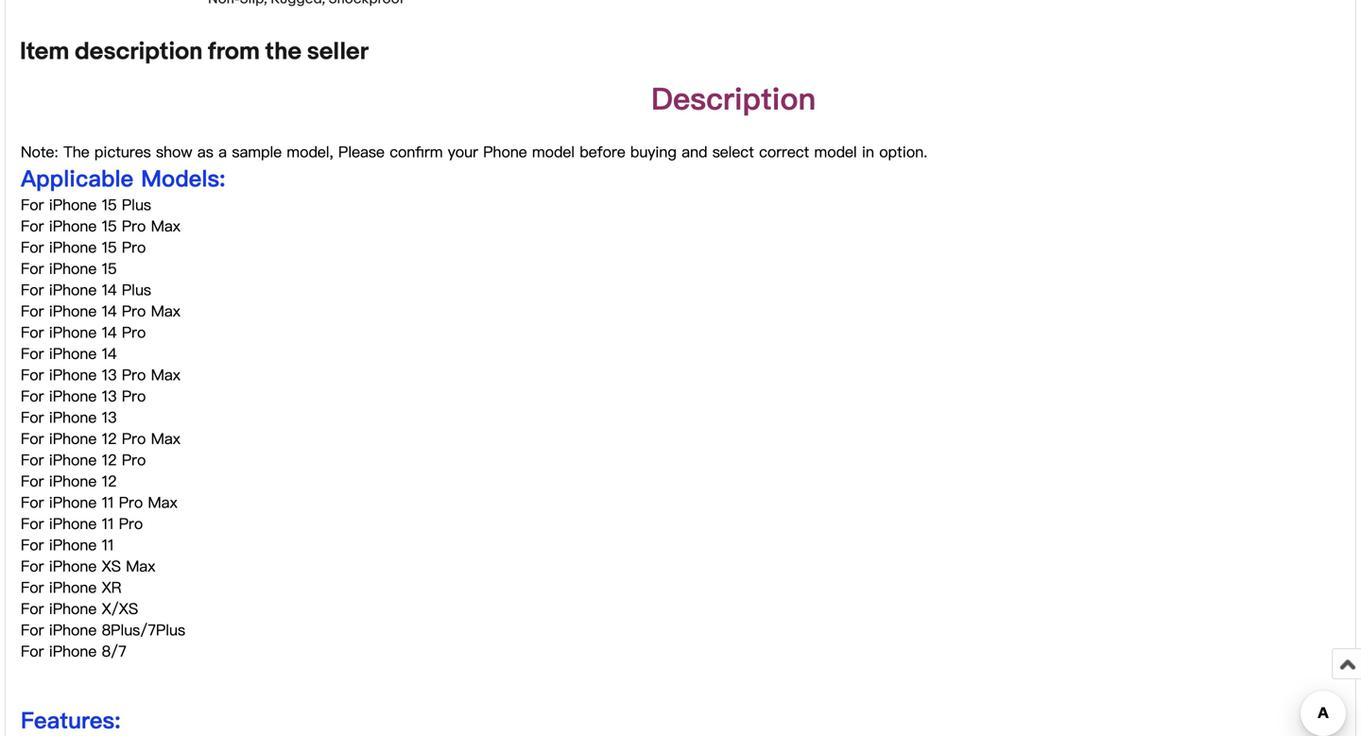 Task type: locate. For each thing, give the bounding box(es) containing it.
description
[[75, 37, 203, 67]]

item
[[20, 37, 69, 67]]

from
[[208, 37, 260, 67]]



Task type: vqa. For each thing, say whether or not it's contained in the screenshot.
the Camera
no



Task type: describe. For each thing, give the bounding box(es) containing it.
the
[[265, 37, 302, 67]]

item description from the seller
[[20, 37, 369, 67]]

seller
[[307, 37, 369, 67]]



